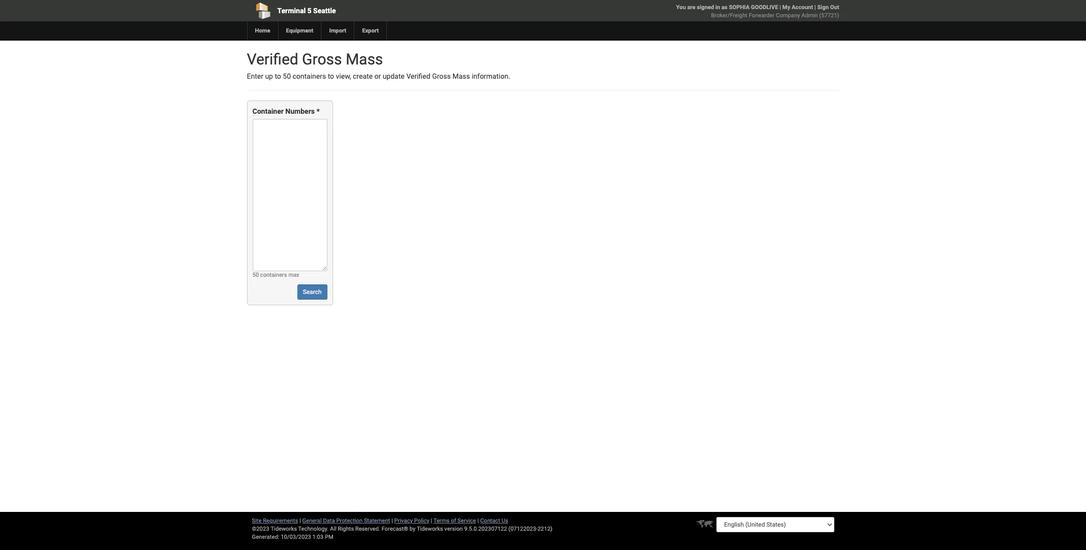 Task type: locate. For each thing, give the bounding box(es) containing it.
my account link
[[782, 4, 813, 11]]

contact us link
[[480, 518, 508, 525]]

50 containers max search
[[252, 272, 322, 296]]

information.
[[472, 72, 510, 80]]

import link
[[321, 21, 354, 41]]

policy
[[414, 518, 429, 525]]

account
[[792, 4, 813, 11]]

my
[[782, 4, 790, 11]]

container
[[252, 107, 284, 116]]

0 vertical spatial containers
[[293, 72, 326, 80]]

containers
[[293, 72, 326, 80], [260, 272, 287, 279]]

| left my
[[780, 4, 781, 11]]

container numbers *
[[252, 107, 320, 116]]

numbers
[[285, 107, 315, 116]]

1:03
[[312, 534, 323, 541]]

containers left view,
[[293, 72, 326, 80]]

equipment link
[[278, 21, 321, 41]]

0 vertical spatial 50
[[283, 72, 291, 80]]

you are signed in as sophia goodlive | my account | sign out broker/freight forwarder company admin (57721)
[[676, 4, 839, 19]]

home
[[255, 27, 270, 34]]

tideworks
[[417, 526, 443, 533]]

(57721)
[[819, 12, 839, 19]]

privacy policy link
[[394, 518, 429, 525]]

0 horizontal spatial mass
[[346, 50, 383, 68]]

version
[[444, 526, 463, 533]]

out
[[830, 4, 839, 11]]

0 horizontal spatial gross
[[302, 50, 342, 68]]

terminal 5 seattle
[[277, 7, 336, 15]]

mass
[[346, 50, 383, 68], [452, 72, 470, 80]]

general data protection statement link
[[302, 518, 390, 525]]

verified right update
[[406, 72, 430, 80]]

1 vertical spatial containers
[[260, 272, 287, 279]]

max
[[288, 272, 299, 279]]

1 vertical spatial 50
[[252, 272, 259, 279]]

up
[[265, 72, 273, 80]]

0 vertical spatial verified
[[247, 50, 298, 68]]

0 horizontal spatial to
[[275, 72, 281, 80]]

0 horizontal spatial containers
[[260, 272, 287, 279]]

update
[[383, 72, 405, 80]]

containers inside 50 containers max search
[[260, 272, 287, 279]]

to
[[275, 72, 281, 80], [328, 72, 334, 80]]

1 horizontal spatial gross
[[432, 72, 451, 80]]

1 horizontal spatial containers
[[293, 72, 326, 80]]

to right up at the top
[[275, 72, 281, 80]]

mass up the create
[[346, 50, 383, 68]]

rights
[[338, 526, 354, 533]]

sophia
[[729, 4, 750, 11]]

|
[[780, 4, 781, 11], [814, 4, 816, 11], [300, 518, 301, 525], [392, 518, 393, 525], [431, 518, 432, 525], [477, 518, 479, 525]]

1 horizontal spatial 50
[[283, 72, 291, 80]]

search
[[303, 289, 322, 296]]

goodlive
[[751, 4, 778, 11]]

50 right up at the top
[[283, 72, 291, 80]]

1 vertical spatial verified
[[406, 72, 430, 80]]

gross right update
[[432, 72, 451, 80]]

containers left max
[[260, 272, 287, 279]]

signed
[[697, 4, 714, 11]]

sign out link
[[817, 4, 839, 11]]

1 vertical spatial mass
[[452, 72, 470, 80]]

50 left max
[[252, 272, 259, 279]]

terminal
[[277, 7, 306, 15]]

import
[[329, 27, 346, 34]]

gross
[[302, 50, 342, 68], [432, 72, 451, 80]]

verified
[[247, 50, 298, 68], [406, 72, 430, 80]]

site requirements | general data protection statement | privacy policy | terms of service | contact us ©2023 tideworks technology. all rights reserved. forecast® by tideworks version 9.5.0.202307122 (07122023-2212) generated: 10/03/2023 1:03 pm
[[252, 518, 552, 541]]

data
[[323, 518, 335, 525]]

verified up up at the top
[[247, 50, 298, 68]]

1 to from the left
[[275, 72, 281, 80]]

mass left information.
[[452, 72, 470, 80]]

pm
[[325, 534, 333, 541]]

gross up view,
[[302, 50, 342, 68]]

50 inside 50 containers max search
[[252, 272, 259, 279]]

or
[[374, 72, 381, 80]]

containers inside verified gross mass enter up to 50 containers to view, create or update verified gross mass information.
[[293, 72, 326, 80]]

to left view,
[[328, 72, 334, 80]]

0 vertical spatial mass
[[346, 50, 383, 68]]

| up 9.5.0.202307122
[[477, 518, 479, 525]]

1 horizontal spatial to
[[328, 72, 334, 80]]

create
[[353, 72, 373, 80]]

technology.
[[298, 526, 329, 533]]

50
[[283, 72, 291, 80], [252, 272, 259, 279]]

enter
[[247, 72, 263, 80]]

0 horizontal spatial 50
[[252, 272, 259, 279]]



Task type: describe. For each thing, give the bounding box(es) containing it.
forecast®
[[382, 526, 408, 533]]

site
[[252, 518, 262, 525]]

seattle
[[313, 7, 336, 15]]

1 vertical spatial gross
[[432, 72, 451, 80]]

privacy
[[394, 518, 413, 525]]

5
[[307, 7, 311, 15]]

in
[[715, 4, 720, 11]]

2 to from the left
[[328, 72, 334, 80]]

0 vertical spatial gross
[[302, 50, 342, 68]]

0 horizontal spatial verified
[[247, 50, 298, 68]]

2212)
[[538, 526, 552, 533]]

10/03/2023
[[281, 534, 311, 541]]

of
[[451, 518, 456, 525]]

as
[[722, 4, 728, 11]]

contact
[[480, 518, 500, 525]]

| left the general
[[300, 518, 301, 525]]

are
[[687, 4, 695, 11]]

general
[[302, 518, 322, 525]]

you
[[676, 4, 686, 11]]

export link
[[354, 21, 386, 41]]

©2023 tideworks
[[252, 526, 297, 533]]

| left sign
[[814, 4, 816, 11]]

forwarder
[[749, 12, 775, 19]]

terms
[[433, 518, 449, 525]]

export
[[362, 27, 379, 34]]

view,
[[336, 72, 351, 80]]

service
[[458, 518, 476, 525]]

50 inside verified gross mass enter up to 50 containers to view, create or update verified gross mass information.
[[283, 72, 291, 80]]

terms of service link
[[433, 518, 476, 525]]

home link
[[247, 21, 278, 41]]

reserved.
[[355, 526, 380, 533]]

by
[[410, 526, 415, 533]]

sign
[[817, 4, 829, 11]]

*
[[316, 107, 320, 116]]

statement
[[364, 518, 390, 525]]

site requirements link
[[252, 518, 298, 525]]

broker/freight
[[711, 12, 747, 19]]

verified gross mass enter up to 50 containers to view, create or update verified gross mass information.
[[247, 50, 510, 80]]

(07122023-
[[508, 526, 538, 533]]

1 horizontal spatial verified
[[406, 72, 430, 80]]

admin
[[801, 12, 818, 19]]

1 horizontal spatial mass
[[452, 72, 470, 80]]

Container Numbers * text field
[[252, 119, 327, 272]]

equipment
[[286, 27, 313, 34]]

terminal 5 seattle link
[[247, 0, 485, 21]]

us
[[502, 518, 508, 525]]

generated:
[[252, 534, 279, 541]]

protection
[[336, 518, 362, 525]]

all
[[330, 526, 336, 533]]

| up forecast®
[[392, 518, 393, 525]]

9.5.0.202307122
[[464, 526, 507, 533]]

company
[[776, 12, 800, 19]]

| up tideworks
[[431, 518, 432, 525]]

search button
[[297, 285, 327, 300]]

requirements
[[263, 518, 298, 525]]



Task type: vqa. For each thing, say whether or not it's contained in the screenshot.
'SOPHIA'
yes



